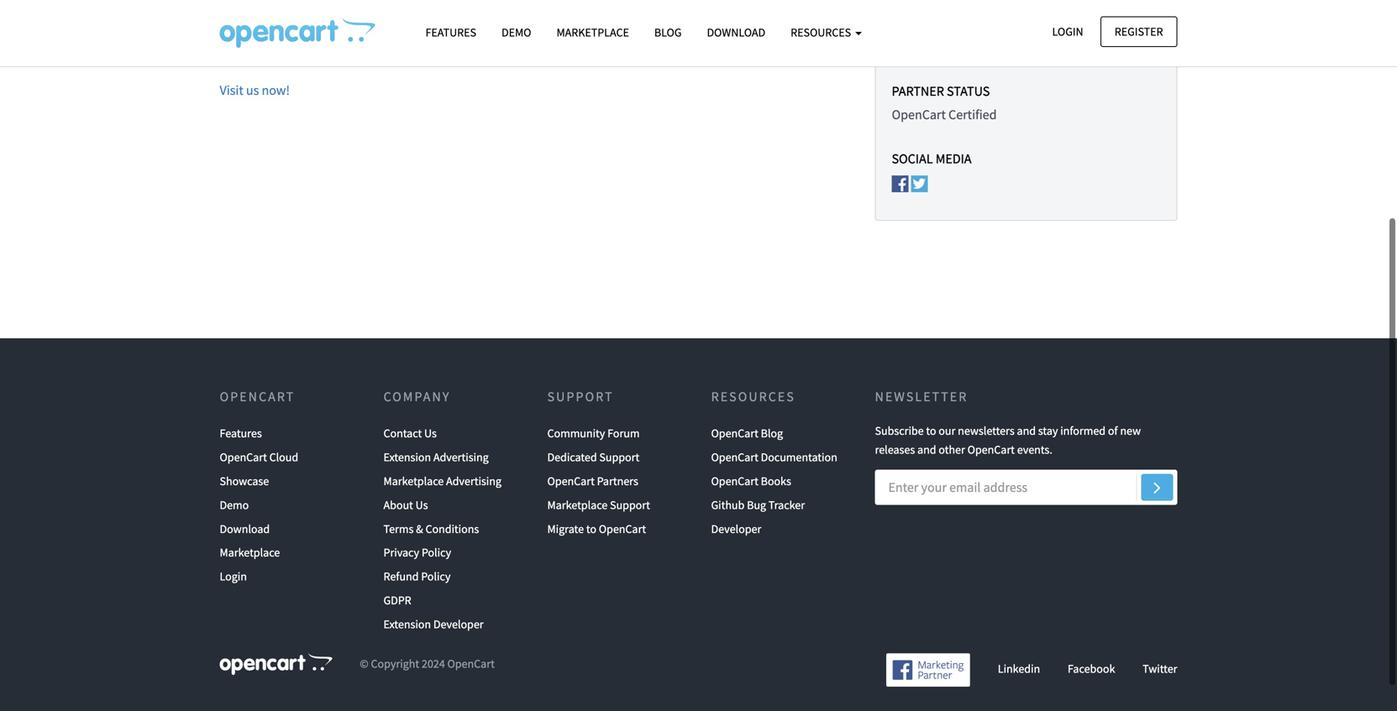 Task type: locate. For each thing, give the bounding box(es) containing it.
1 vertical spatial and
[[918, 443, 937, 458]]

resources up opencart blog
[[711, 389, 796, 405]]

about us
[[384, 498, 428, 513]]

1 horizontal spatial blog
[[761, 426, 783, 441]]

1 vertical spatial marketplace link
[[220, 541, 280, 565]]

1 vertical spatial download
[[220, 522, 270, 537]]

support for marketplace
[[610, 498, 650, 513]]

contact us
[[384, 426, 437, 441]]

0 horizontal spatial blog
[[654, 25, 682, 40]]

module
[[397, 39, 440, 56]]

of
[[1108, 424, 1118, 439]]

us right about
[[416, 498, 428, 513]]

us inside contact us link
[[424, 426, 437, 441]]

0 vertical spatial us
[[424, 426, 437, 441]]

migrate to opencart
[[547, 522, 646, 537]]

or
[[653, 17, 665, 34], [443, 39, 455, 56]]

blog up 'opencart documentation'
[[761, 426, 783, 441]]

developer up 2024
[[433, 617, 484, 632]]

1 horizontal spatial demo
[[502, 25, 531, 40]]

about us link
[[384, 494, 428, 517]]

0 horizontal spatial developer
[[433, 617, 484, 632]]

dedicated
[[547, 450, 597, 465]]

0 horizontal spatial to
[[353, 17, 365, 34]]

2 vertical spatial support
[[610, 498, 650, 513]]

policy
[[422, 546, 451, 561], [421, 569, 451, 585]]

1 horizontal spatial marketplace link
[[544, 18, 642, 47]]

between:
[[523, 39, 576, 56]]

1 vertical spatial us
[[416, 498, 428, 513]]

support up community
[[547, 389, 614, 405]]

login
[[1052, 24, 1084, 39], [220, 569, 247, 585]]

© copyright 2024 opencart
[[360, 657, 495, 672]]

1 vertical spatial features link
[[220, 422, 262, 446]]

0 vertical spatial features link
[[413, 18, 489, 47]]

opencart down partner
[[892, 106, 946, 123]]

to
[[353, 17, 365, 34], [926, 424, 937, 439], [586, 522, 597, 537]]

&
[[416, 522, 423, 537]]

opencart - partner  opencart specialist image
[[220, 18, 375, 48]]

at
[[645, 39, 656, 56]]

download for blog
[[707, 25, 766, 40]]

contact
[[384, 426, 422, 441]]

help
[[251, 39, 275, 56]]

0 vertical spatial resources
[[791, 25, 854, 40]]

1 vertical spatial blog
[[761, 426, 783, 441]]

opencart up opencart cloud
[[220, 389, 295, 405]]

1 vertical spatial login link
[[220, 565, 247, 589]]

opencart down newsletters
[[968, 443, 1015, 458]]

download down showcase link
[[220, 522, 270, 537]]

1 extension from the top
[[384, 450, 431, 465]]

1 vertical spatial your
[[659, 39, 684, 56]]

up
[[388, 17, 403, 34]]

privacy policy link
[[384, 541, 451, 565]]

support up partners
[[600, 450, 640, 465]]

1 vertical spatial extension
[[384, 617, 431, 632]]

0 horizontal spatial features link
[[220, 422, 262, 446]]

whether you're looking to set-up an entirely new store from scratch, optimize or upgrade your current store, need help with implementing a module or anything in between: we are fully at your service.
[[220, 17, 821, 56]]

1 horizontal spatial developer
[[711, 522, 762, 537]]

2 horizontal spatial to
[[926, 424, 937, 439]]

showcase
[[220, 474, 269, 489]]

anything
[[458, 39, 507, 56]]

demo for the left demo link
[[220, 498, 249, 513]]

features link
[[413, 18, 489, 47], [220, 422, 262, 446]]

policy inside 'link'
[[422, 546, 451, 561]]

us up the extension advertising
[[424, 426, 437, 441]]

features up opencart cloud
[[220, 426, 262, 441]]

your up the service.
[[717, 17, 742, 34]]

refund policy
[[384, 569, 451, 585]]

advertising down extension advertising link
[[446, 474, 502, 489]]

scratch,
[[554, 17, 598, 34]]

to down marketplace support link
[[586, 522, 597, 537]]

opencart cloud
[[220, 450, 298, 465]]

angle right image
[[1154, 478, 1161, 498]]

download
[[707, 25, 766, 40], [220, 522, 270, 537]]

demo for top demo link
[[502, 25, 531, 40]]

1 horizontal spatial login
[[1052, 24, 1084, 39]]

opencart inside "link"
[[711, 450, 759, 465]]

0 vertical spatial to
[[353, 17, 365, 34]]

optimize
[[601, 17, 650, 34]]

download link for blog
[[694, 18, 778, 47]]

0 vertical spatial support
[[547, 389, 614, 405]]

0 vertical spatial login link
[[1038, 16, 1098, 47]]

opencart down "opencart blog" link in the bottom of the page
[[711, 450, 759, 465]]

0 vertical spatial policy
[[422, 546, 451, 561]]

1 vertical spatial to
[[926, 424, 937, 439]]

0 vertical spatial download link
[[694, 18, 778, 47]]

extension down contact us link
[[384, 450, 431, 465]]

marketplace inside marketplace support link
[[547, 498, 608, 513]]

download link left store, at the top of page
[[694, 18, 778, 47]]

0 vertical spatial marketplace link
[[544, 18, 642, 47]]

1 horizontal spatial download link
[[694, 18, 778, 47]]

books
[[761, 474, 791, 489]]

terms
[[384, 522, 414, 537]]

0 horizontal spatial demo
[[220, 498, 249, 513]]

policy for refund policy
[[421, 569, 451, 585]]

opencart blog link
[[711, 422, 783, 446]]

to inside subscribe to our newsletters and stay informed of new releases and other opencart events.
[[926, 424, 937, 439]]

or up at
[[653, 17, 665, 34]]

0 horizontal spatial your
[[659, 39, 684, 56]]

new inside the whether you're looking to set-up an entirely new store from scratch, optimize or upgrade your current store, need help with implementing a module or anything in between: we are fully at your service.
[[468, 17, 491, 34]]

advertising up marketplace advertising
[[433, 450, 489, 465]]

0 vertical spatial demo
[[502, 25, 531, 40]]

us
[[424, 426, 437, 441], [416, 498, 428, 513]]

github bug tracker
[[711, 498, 805, 513]]

with
[[278, 39, 303, 56]]

fully
[[618, 39, 642, 56]]

features for opencart cloud
[[220, 426, 262, 441]]

marketplace inside the marketplace advertising link
[[384, 474, 444, 489]]

features link for demo
[[413, 18, 489, 47]]

us for about us
[[416, 498, 428, 513]]

1 vertical spatial developer
[[433, 617, 484, 632]]

1 vertical spatial demo link
[[220, 494, 249, 517]]

blog right fully
[[654, 25, 682, 40]]

twitter link
[[1143, 662, 1178, 677]]

and
[[1017, 424, 1036, 439], [918, 443, 937, 458]]

features link right up
[[413, 18, 489, 47]]

marketplace link
[[544, 18, 642, 47], [220, 541, 280, 565]]

refund policy link
[[384, 565, 451, 589]]

0 horizontal spatial download
[[220, 522, 270, 537]]

0 vertical spatial and
[[1017, 424, 1036, 439]]

an
[[405, 17, 419, 34]]

0 vertical spatial your
[[717, 17, 742, 34]]

1 horizontal spatial download
[[707, 25, 766, 40]]

marketplace support link
[[547, 494, 650, 517]]

dedicated support link
[[547, 446, 640, 470]]

1 vertical spatial policy
[[421, 569, 451, 585]]

privacy policy
[[384, 546, 451, 561]]

our
[[939, 424, 956, 439]]

download link down showcase link
[[220, 517, 270, 541]]

visit us now!
[[220, 82, 290, 99]]

and left 'other'
[[918, 443, 937, 458]]

0 vertical spatial new
[[468, 17, 491, 34]]

0 horizontal spatial and
[[918, 443, 937, 458]]

opencart documentation
[[711, 450, 838, 465]]

new inside subscribe to our newsletters and stay informed of new releases and other opencart events.
[[1120, 424, 1141, 439]]

1 vertical spatial download link
[[220, 517, 270, 541]]

to for migrate to opencart
[[586, 522, 597, 537]]

company
[[384, 389, 451, 405]]

1 policy from the top
[[422, 546, 451, 561]]

policy down privacy policy 'link'
[[421, 569, 451, 585]]

new
[[468, 17, 491, 34], [1120, 424, 1141, 439]]

0 vertical spatial extension
[[384, 450, 431, 465]]

to left our
[[926, 424, 937, 439]]

0 vertical spatial demo link
[[489, 18, 544, 47]]

marketplace
[[557, 25, 629, 40], [384, 474, 444, 489], [547, 498, 608, 513], [220, 546, 280, 561]]

1 vertical spatial demo
[[220, 498, 249, 513]]

support down partners
[[610, 498, 650, 513]]

1 vertical spatial new
[[1120, 424, 1141, 439]]

and up events.
[[1017, 424, 1036, 439]]

register link
[[1101, 16, 1178, 47]]

to left set-
[[353, 17, 365, 34]]

extension down gdpr link
[[384, 617, 431, 632]]

0 horizontal spatial features
[[220, 426, 262, 441]]

or down entirely
[[443, 39, 455, 56]]

extension for extension advertising
[[384, 450, 431, 465]]

subscribe to our newsletters and stay informed of new releases and other opencart events.
[[875, 424, 1141, 458]]

resources right the current
[[791, 25, 854, 40]]

1 vertical spatial support
[[600, 450, 640, 465]]

migrate
[[547, 522, 584, 537]]

your right at
[[659, 39, 684, 56]]

linkedin
[[998, 662, 1040, 677]]

us inside about us link
[[416, 498, 428, 513]]

opencart down marketplace support link
[[599, 522, 646, 537]]

github
[[711, 498, 745, 513]]

opencart right 2024
[[447, 657, 495, 672]]

0 vertical spatial or
[[653, 17, 665, 34]]

1 horizontal spatial new
[[1120, 424, 1141, 439]]

partner
[[892, 83, 944, 100]]

0 horizontal spatial new
[[468, 17, 491, 34]]

new up anything at top left
[[468, 17, 491, 34]]

looking
[[308, 17, 350, 34]]

events.
[[1017, 443, 1053, 458]]

download inside download link
[[707, 25, 766, 40]]

2 extension from the top
[[384, 617, 431, 632]]

new right of on the bottom of page
[[1120, 424, 1141, 439]]

download right blog link
[[707, 25, 766, 40]]

0 vertical spatial features
[[426, 25, 476, 40]]

1 vertical spatial advertising
[[446, 474, 502, 489]]

2 vertical spatial to
[[586, 522, 597, 537]]

1 vertical spatial features
[[220, 426, 262, 441]]

0 horizontal spatial or
[[443, 39, 455, 56]]

1 horizontal spatial login link
[[1038, 16, 1098, 47]]

download link
[[694, 18, 778, 47], [220, 517, 270, 541]]

entirely
[[422, 17, 465, 34]]

0 vertical spatial download
[[707, 25, 766, 40]]

opencart up 'opencart documentation'
[[711, 426, 759, 441]]

2 policy from the top
[[421, 569, 451, 585]]

0 horizontal spatial login
[[220, 569, 247, 585]]

extension for extension developer
[[384, 617, 431, 632]]

0 horizontal spatial download link
[[220, 517, 270, 541]]

community forum link
[[547, 422, 640, 446]]

twitter
[[1143, 662, 1178, 677]]

to for subscribe to our newsletters and stay informed of new releases and other opencart events.
[[926, 424, 937, 439]]

1 horizontal spatial features
[[426, 25, 476, 40]]

features right 'an'
[[426, 25, 476, 40]]

1 horizontal spatial to
[[586, 522, 597, 537]]

demo link
[[489, 18, 544, 47], [220, 494, 249, 517]]

gdpr
[[384, 593, 411, 608]]

0 vertical spatial advertising
[[433, 450, 489, 465]]

blog
[[654, 25, 682, 40], [761, 426, 783, 441]]

extension advertising
[[384, 450, 489, 465]]

features link up opencart cloud
[[220, 422, 262, 446]]

1 horizontal spatial demo link
[[489, 18, 544, 47]]

policy down terms & conditions link in the left of the page
[[422, 546, 451, 561]]

0 horizontal spatial login link
[[220, 565, 247, 589]]

1 horizontal spatial and
[[1017, 424, 1036, 439]]

visit us now! link
[[220, 82, 290, 99]]

developer down github
[[711, 522, 762, 537]]

1 horizontal spatial features link
[[413, 18, 489, 47]]

register
[[1115, 24, 1163, 39]]

demo
[[502, 25, 531, 40], [220, 498, 249, 513]]

newsletters
[[958, 424, 1015, 439]]

terms & conditions link
[[384, 517, 479, 541]]

facebook link
[[1068, 662, 1115, 677]]



Task type: describe. For each thing, give the bounding box(es) containing it.
from
[[525, 17, 552, 34]]

cloud
[[269, 450, 298, 465]]

opencart up showcase
[[220, 450, 267, 465]]

opencart inside subscribe to our newsletters and stay informed of new releases and other opencart events.
[[968, 443, 1015, 458]]

features link for opencart cloud
[[220, 422, 262, 446]]

community forum
[[547, 426, 640, 441]]

status
[[947, 83, 990, 100]]

are
[[597, 39, 615, 56]]

you're
[[270, 17, 305, 34]]

documentation
[[761, 450, 838, 465]]

showcase link
[[220, 470, 269, 494]]

blog link
[[642, 18, 694, 47]]

us
[[246, 82, 259, 99]]

to inside the whether you're looking to set-up an entirely new store from scratch, optimize or upgrade your current store, need help with implementing a module or anything in between: we are fully at your service.
[[353, 17, 365, 34]]

opencart image
[[220, 654, 332, 675]]

0 vertical spatial developer
[[711, 522, 762, 537]]

2024
[[422, 657, 445, 672]]

0 horizontal spatial marketplace link
[[220, 541, 280, 565]]

partner status opencart certified
[[892, 83, 997, 123]]

opencart inside partner status opencart certified
[[892, 106, 946, 123]]

opencart partners link
[[547, 470, 639, 494]]

releases
[[875, 443, 915, 458]]

extension developer link
[[384, 613, 484, 637]]

0 vertical spatial blog
[[654, 25, 682, 40]]

copyright
[[371, 657, 419, 672]]

©
[[360, 657, 369, 672]]

marketplace advertising link
[[384, 470, 502, 494]]

about
[[384, 498, 413, 513]]

0 horizontal spatial demo link
[[220, 494, 249, 517]]

partners
[[597, 474, 639, 489]]

new for of
[[1120, 424, 1141, 439]]

set-
[[367, 17, 388, 34]]

newsletter
[[875, 389, 968, 405]]

us for contact us
[[424, 426, 437, 441]]

tracker
[[769, 498, 805, 513]]

whether
[[220, 17, 267, 34]]

a
[[388, 39, 394, 56]]

opencart cloud link
[[220, 446, 298, 470]]

extension advertising link
[[384, 446, 489, 470]]

facebook marketing partner image
[[887, 654, 971, 688]]

marketplace advertising
[[384, 474, 502, 489]]

download link for demo
[[220, 517, 270, 541]]

store,
[[789, 17, 821, 34]]

policy for privacy policy
[[422, 546, 451, 561]]

twitter image
[[912, 176, 928, 192]]

opencart up github
[[711, 474, 759, 489]]

advertising for extension advertising
[[433, 450, 489, 465]]

opencart books link
[[711, 470, 791, 494]]

gdpr link
[[384, 589, 411, 613]]

extension developer
[[384, 617, 484, 632]]

terms & conditions
[[384, 522, 479, 537]]

1 vertical spatial login
[[220, 569, 247, 585]]

media
[[936, 151, 972, 167]]

advertising for marketplace advertising
[[446, 474, 502, 489]]

marketplace support
[[547, 498, 650, 513]]

need
[[220, 39, 248, 56]]

in
[[510, 39, 521, 56]]

privacy
[[384, 546, 419, 561]]

upgrade
[[667, 17, 714, 34]]

github bug tracker link
[[711, 494, 805, 517]]

opencart down dedicated
[[547, 474, 595, 489]]

contact us link
[[384, 422, 437, 446]]

1 horizontal spatial or
[[653, 17, 665, 34]]

forum
[[608, 426, 640, 441]]

linkedin link
[[998, 662, 1040, 677]]

1 vertical spatial resources
[[711, 389, 796, 405]]

store
[[494, 17, 522, 34]]

facebook image
[[892, 176, 909, 192]]

migrate to opencart link
[[547, 517, 646, 541]]

bug
[[747, 498, 766, 513]]

current
[[745, 17, 786, 34]]

download for demo
[[220, 522, 270, 537]]

features for demo
[[426, 25, 476, 40]]

resources link
[[778, 18, 875, 47]]

1 vertical spatial or
[[443, 39, 455, 56]]

support for dedicated
[[600, 450, 640, 465]]

other
[[939, 443, 965, 458]]

subscribe
[[875, 424, 924, 439]]

now!
[[262, 82, 290, 99]]

dedicated support
[[547, 450, 640, 465]]

facebook
[[1068, 662, 1115, 677]]

0 vertical spatial login
[[1052, 24, 1084, 39]]

1 horizontal spatial your
[[717, 17, 742, 34]]

Enter your email address text field
[[875, 470, 1178, 505]]

we
[[578, 39, 594, 56]]

stay
[[1038, 424, 1058, 439]]

visit
[[220, 82, 243, 99]]

opencart documentation link
[[711, 446, 838, 470]]

new for entirely
[[468, 17, 491, 34]]

certified
[[949, 106, 997, 123]]

opencart books
[[711, 474, 791, 489]]

informed
[[1061, 424, 1106, 439]]

conditions
[[426, 522, 479, 537]]



Task type: vqa. For each thing, say whether or not it's contained in the screenshot.
Account link on the top right of page
no



